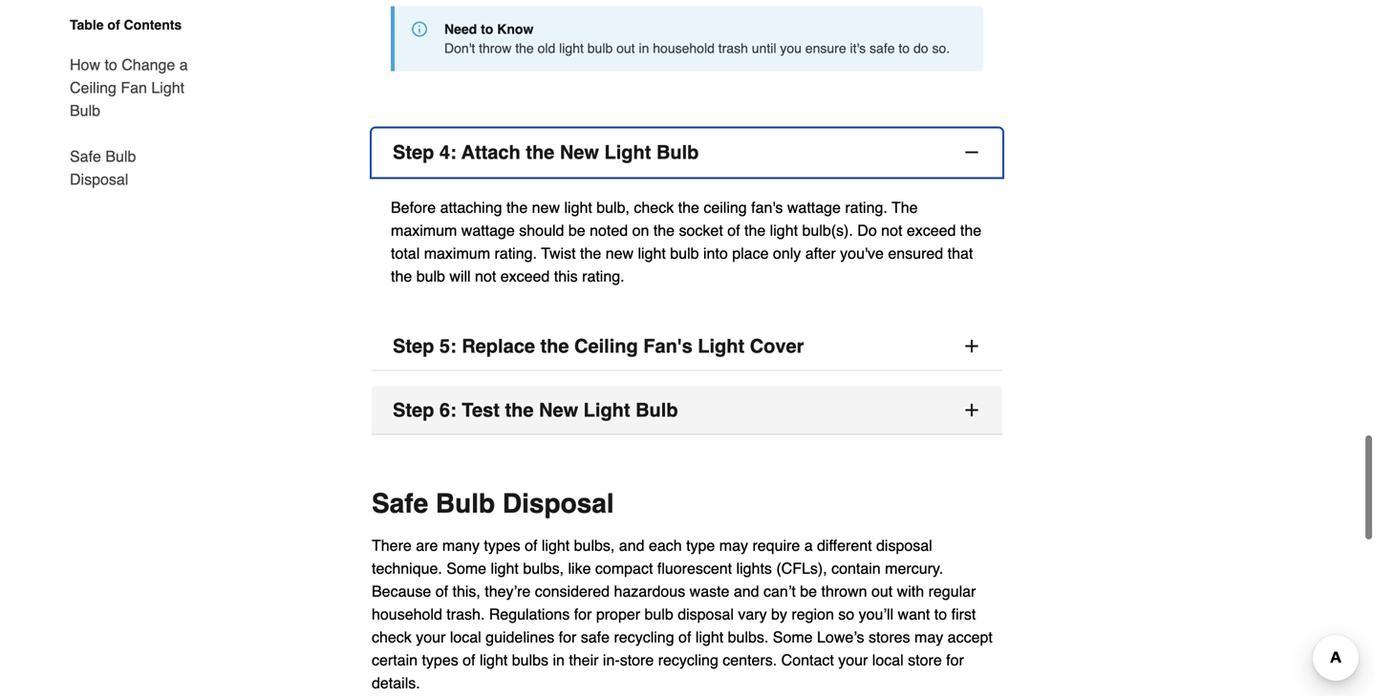 Task type: describe. For each thing, give the bounding box(es) containing it.
you
[[780, 41, 802, 56]]

do
[[857, 222, 877, 239]]

bulb down socket
[[670, 245, 699, 262]]

light left 'bulbs.' at bottom
[[695, 629, 724, 647]]

ceiling for fan's
[[574, 335, 638, 357]]

first
[[951, 606, 976, 624]]

waste
[[690, 583, 730, 601]]

of down trash.
[[463, 652, 475, 669]]

each
[[649, 537, 682, 555]]

disposal inside safe bulb disposal
[[70, 171, 128, 188]]

to inside there are many types of light bulbs, and each type may require a different disposal technique. some light bulbs, like compact fluorescent lights (cfls), contain mercury. because of this, they're considered hazardous waste and can't be thrown out with regular household trash. regulations for proper bulb disposal vary by region so you'll want to first check your local guidelines for safe recycling of light bulbs. some lowe's stores may accept certain types of light bulbs in their in-store recycling centers. contact your local store for details.
[[934, 606, 947, 624]]

how
[[70, 56, 100, 74]]

hazardous
[[614, 583, 685, 601]]

light up bulb,
[[604, 141, 651, 163]]

table of contents
[[70, 17, 182, 32]]

ceiling for fan
[[70, 79, 116, 97]]

on
[[632, 222, 649, 239]]

accept
[[948, 629, 993, 647]]

bulb,
[[597, 199, 630, 216]]

1 horizontal spatial bulbs,
[[574, 537, 615, 555]]

bulb inside safe bulb disposal
[[105, 148, 136, 165]]

the down noted
[[580, 245, 601, 262]]

new for attach
[[560, 141, 599, 163]]

by
[[771, 606, 787, 624]]

regular
[[928, 583, 976, 601]]

old
[[538, 41, 555, 56]]

test
[[462, 399, 500, 421]]

bulb inside need to know don't throw the old light bulb out in household trash until you ensure it's safe to do so.
[[587, 41, 613, 56]]

don't
[[444, 41, 475, 56]]

the right on at left
[[653, 222, 675, 239]]

fan
[[121, 79, 147, 97]]

to up throw
[[481, 22, 493, 37]]

until
[[752, 41, 776, 56]]

(cfls),
[[776, 560, 827, 578]]

so.
[[932, 41, 950, 56]]

trash
[[718, 41, 748, 56]]

new for test
[[539, 399, 578, 421]]

0 horizontal spatial exceed
[[500, 268, 550, 285]]

into
[[703, 245, 728, 262]]

1 vertical spatial maximum
[[424, 245, 490, 262]]

will
[[449, 268, 471, 285]]

0 horizontal spatial wattage
[[461, 222, 515, 239]]

step 5: replace the ceiling fan's light cover button
[[372, 323, 1002, 371]]

safe inside need to know don't throw the old light bulb out in household trash until you ensure it's safe to do so.
[[870, 41, 895, 56]]

4:
[[439, 141, 456, 163]]

contents
[[124, 17, 182, 32]]

household inside there are many types of light bulbs, and each type may require a different disposal technique. some light bulbs, like compact fluorescent lights (cfls), contain mercury. because of this, they're considered hazardous waste and can't be thrown out with regular household trash. regulations for proper bulb disposal vary by region so you'll want to first check your local guidelines for safe recycling of light bulbs. some lowe's stores may accept certain types of light bulbs in their in-store recycling centers. contact your local store for details.
[[372, 606, 442, 624]]

how to change a ceiling fan light bulb
[[70, 56, 188, 119]]

do
[[914, 41, 928, 56]]

bulb down fan's
[[636, 399, 678, 421]]

they're
[[485, 583, 531, 601]]

cover
[[750, 335, 804, 357]]

the up should
[[506, 199, 528, 216]]

change
[[122, 56, 175, 74]]

0 horizontal spatial your
[[416, 629, 446, 647]]

attaching
[[440, 199, 502, 216]]

light down on at left
[[638, 245, 666, 262]]

plus image for step 5: replace the ceiling fan's light cover
[[962, 337, 981, 356]]

to left do
[[899, 41, 910, 56]]

5:
[[439, 335, 456, 357]]

technique.
[[372, 560, 442, 578]]

in inside need to know don't throw the old light bulb out in household trash until you ensure it's safe to do so.
[[639, 41, 649, 56]]

the up 'that'
[[960, 222, 982, 239]]

this,
[[452, 583, 481, 601]]

the inside step 5: replace the ceiling fan's light cover button
[[540, 335, 569, 357]]

0 vertical spatial disposal
[[876, 537, 932, 555]]

0 horizontal spatial may
[[719, 537, 748, 555]]

contain
[[831, 560, 881, 578]]

the inside step 4: attach the new light bulb button
[[526, 141, 555, 163]]

1 vertical spatial some
[[773, 629, 813, 647]]

1 horizontal spatial and
[[734, 583, 759, 601]]

you'll
[[859, 606, 894, 624]]

of left this,
[[435, 583, 448, 601]]

step 6: test the new light bulb button
[[372, 387, 1002, 435]]

compact
[[595, 560, 653, 578]]

there
[[372, 537, 412, 555]]

only
[[773, 245, 801, 262]]

bulb inside how to change a ceiling fan light bulb
[[70, 102, 100, 119]]

socket
[[679, 222, 723, 239]]

out inside there are many types of light bulbs, and each type may require a different disposal technique. some light bulbs, like compact fluorescent lights (cfls), contain mercury. because of this, they're considered hazardous waste and can't be thrown out with regular household trash. regulations for proper bulb disposal vary by region so you'll want to first check your local guidelines for safe recycling of light bulbs. some lowe's stores may accept certain types of light bulbs in their in-store recycling centers. contact your local store for details.
[[871, 583, 893, 601]]

different
[[817, 537, 872, 555]]

noted
[[590, 222, 628, 239]]

light down step 5: replace the ceiling fan's light cover
[[584, 399, 630, 421]]

proper
[[596, 606, 640, 624]]

plus image for step 6: test the new light bulb
[[962, 401, 981, 420]]

1 horizontal spatial types
[[484, 537, 520, 555]]

that
[[948, 245, 973, 262]]

fluorescent
[[657, 560, 732, 578]]

type
[[686, 537, 715, 555]]

0 vertical spatial recycling
[[614, 629, 674, 647]]

in inside there are many types of light bulbs, and each type may require a different disposal technique. some light bulbs, like compact fluorescent lights (cfls), contain mercury. because of this, they're considered hazardous waste and can't be thrown out with regular household trash. regulations for proper bulb disposal vary by region so you'll want to first check your local guidelines for safe recycling of light bulbs. some lowe's stores may accept certain types of light bulbs in their in-store recycling centers. contact your local store for details.
[[553, 652, 565, 669]]

0 vertical spatial exceed
[[907, 222, 956, 239]]

the inside need to know don't throw the old light bulb out in household trash until you ensure it's safe to do so.
[[515, 41, 534, 56]]

after
[[805, 245, 836, 262]]

of down waste
[[678, 629, 691, 647]]

step 4: attach the new light bulb button
[[372, 129, 1002, 177]]

ensured
[[888, 245, 943, 262]]

1 vertical spatial your
[[838, 652, 868, 669]]

bulb(s).
[[802, 222, 853, 239]]

bulbs
[[512, 652, 548, 669]]

minus image
[[962, 143, 981, 162]]

6:
[[439, 399, 456, 421]]

light up they're
[[491, 560, 519, 578]]

bulb up socket
[[656, 141, 699, 163]]

1 store from the left
[[620, 652, 654, 669]]

considered
[[535, 583, 610, 601]]

0 vertical spatial maximum
[[391, 222, 457, 239]]

throw
[[479, 41, 512, 56]]

in-
[[603, 652, 620, 669]]

step 4: attach the new light bulb
[[393, 141, 699, 163]]

with
[[897, 583, 924, 601]]

twist
[[541, 245, 576, 262]]

check inside there are many types of light bulbs, and each type may require a different disposal technique. some light bulbs, like compact fluorescent lights (cfls), contain mercury. because of this, they're considered hazardous waste and can't be thrown out with regular household trash. regulations for proper bulb disposal vary by region so you'll want to first check your local guidelines for safe recycling of light bulbs. some lowe's stores may accept certain types of light bulbs in their in-store recycling centers. contact your local store for details.
[[372, 629, 412, 647]]

light down guidelines at bottom
[[480, 652, 508, 669]]

know
[[497, 22, 534, 37]]

1 vertical spatial safe
[[372, 489, 428, 519]]

safe bulb disposal link
[[70, 134, 198, 191]]

stores
[[869, 629, 910, 647]]

it's
[[850, 41, 866, 56]]

you've
[[840, 245, 884, 262]]

1 vertical spatial rating.
[[494, 245, 537, 262]]

because
[[372, 583, 431, 601]]

info image
[[412, 22, 427, 37]]

contact
[[781, 652, 834, 669]]

replace
[[462, 335, 535, 357]]

need to know don't throw the old light bulb out in household trash until you ensure it's safe to do so.
[[444, 22, 950, 56]]

light right fan's
[[698, 335, 745, 357]]

bulb up many
[[436, 489, 495, 519]]

should
[[519, 222, 564, 239]]



Task type: locate. For each thing, give the bounding box(es) containing it.
store down proper
[[620, 652, 654, 669]]

1 horizontal spatial some
[[773, 629, 813, 647]]

1 horizontal spatial safe bulb disposal
[[372, 489, 614, 519]]

1 vertical spatial ceiling
[[574, 335, 638, 357]]

1 horizontal spatial disposal
[[503, 489, 614, 519]]

thrown
[[821, 583, 867, 601]]

step left 4:
[[393, 141, 434, 163]]

store down the stores on the bottom
[[908, 652, 942, 669]]

step left the 5:
[[393, 335, 434, 357]]

safe up their
[[581, 629, 610, 647]]

bulb down hazardous
[[645, 606, 673, 624]]

before attaching the new light bulb, check the ceiling fan's wattage rating. the maximum wattage should be noted on the socket of the light bulb(s). do not exceed the total maximum rating. twist the new light bulb into place only after you've ensured that the bulb will not exceed this rating.
[[391, 199, 982, 285]]

new down noted
[[606, 245, 634, 262]]

recycling down proper
[[614, 629, 674, 647]]

a up (cfls),
[[804, 537, 813, 555]]

1 vertical spatial disposal
[[503, 489, 614, 519]]

step for step 5: replace the ceiling fan's light cover
[[393, 335, 434, 357]]

maximum up will
[[424, 245, 490, 262]]

2 step from the top
[[393, 335, 434, 357]]

to inside how to change a ceiling fan light bulb
[[105, 56, 117, 74]]

wattage down attaching
[[461, 222, 515, 239]]

may down want
[[914, 629, 943, 647]]

safe inside there are many types of light bulbs, and each type may require a different disposal technique. some light bulbs, like compact fluorescent lights (cfls), contain mercury. because of this, they're considered hazardous waste and can't be thrown out with regular household trash. regulations for proper bulb disposal vary by region so you'll want to first check your local guidelines for safe recycling of light bulbs. some lowe's stores may accept certain types of light bulbs in their in-store recycling centers. contact your local store for details.
[[581, 629, 610, 647]]

safe bulb disposal inside table of contents element
[[70, 148, 136, 188]]

and up compact on the left bottom of the page
[[619, 537, 645, 555]]

rating. down should
[[494, 245, 537, 262]]

household left trash
[[653, 41, 715, 56]]

in
[[639, 41, 649, 56], [553, 652, 565, 669]]

some up this,
[[447, 560, 486, 578]]

bulbs, up like
[[574, 537, 615, 555]]

a right change
[[179, 56, 188, 74]]

for down considered
[[574, 606, 592, 624]]

of
[[107, 17, 120, 32], [727, 222, 740, 239], [525, 537, 537, 555], [435, 583, 448, 601], [678, 629, 691, 647], [463, 652, 475, 669]]

0 horizontal spatial bulbs,
[[523, 560, 564, 578]]

2 vertical spatial rating.
[[582, 268, 625, 285]]

disposal down waste
[[678, 606, 734, 624]]

0 horizontal spatial rating.
[[494, 245, 537, 262]]

in left their
[[553, 652, 565, 669]]

0 horizontal spatial types
[[422, 652, 458, 669]]

your down the lowe's
[[838, 652, 868, 669]]

in left trash
[[639, 41, 649, 56]]

1 vertical spatial local
[[872, 652, 904, 669]]

out inside need to know don't throw the old light bulb out in household trash until you ensure it's safe to do so.
[[616, 41, 635, 56]]

guidelines
[[486, 629, 554, 647]]

the inside step 6: test the new light bulb button
[[505, 399, 534, 421]]

of up they're
[[525, 537, 537, 555]]

be inside before attaching the new light bulb, check the ceiling fan's wattage rating. the maximum wattage should be noted on the socket of the light bulb(s). do not exceed the total maximum rating. twist the new light bulb into place only after you've ensured that the bulb will not exceed this rating.
[[568, 222, 585, 239]]

so
[[838, 606, 854, 624]]

0 vertical spatial new
[[560, 141, 599, 163]]

0 vertical spatial safe bulb disposal
[[70, 148, 136, 188]]

0 vertical spatial some
[[447, 560, 486, 578]]

ceiling down how
[[70, 79, 116, 97]]

1 vertical spatial plus image
[[962, 401, 981, 420]]

can't
[[764, 583, 796, 601]]

of down ceiling
[[727, 222, 740, 239]]

centers.
[[723, 652, 777, 669]]

1 horizontal spatial wattage
[[787, 199, 841, 216]]

types right many
[[484, 537, 520, 555]]

bulb
[[70, 102, 100, 119], [656, 141, 699, 163], [105, 148, 136, 165], [636, 399, 678, 421], [436, 489, 495, 519]]

check inside before attaching the new light bulb, check the ceiling fan's wattage rating. the maximum wattage should be noted on the socket of the light bulb(s). do not exceed the total maximum rating. twist the new light bulb into place only after you've ensured that the bulb will not exceed this rating.
[[634, 199, 674, 216]]

plus image inside step 5: replace the ceiling fan's light cover button
[[962, 337, 981, 356]]

household
[[653, 41, 715, 56], [372, 606, 442, 624]]

check up 'certain'
[[372, 629, 412, 647]]

your up 'certain'
[[416, 629, 446, 647]]

many
[[442, 537, 480, 555]]

1 vertical spatial household
[[372, 606, 442, 624]]

exceed down twist
[[500, 268, 550, 285]]

to left first
[[934, 606, 947, 624]]

certain
[[372, 652, 418, 669]]

ceiling left fan's
[[574, 335, 638, 357]]

vary
[[738, 606, 767, 624]]

light up only
[[770, 222, 798, 239]]

bulb down how
[[70, 102, 100, 119]]

safe down how to change a ceiling fan light bulb
[[70, 148, 101, 165]]

0 horizontal spatial ceiling
[[70, 79, 116, 97]]

1 vertical spatial disposal
[[678, 606, 734, 624]]

0 vertical spatial disposal
[[70, 171, 128, 188]]

the
[[892, 199, 918, 216]]

1 horizontal spatial check
[[634, 199, 674, 216]]

0 vertical spatial not
[[881, 222, 902, 239]]

household inside need to know don't throw the old light bulb out in household trash until you ensure it's safe to do so.
[[653, 41, 715, 56]]

the up socket
[[678, 199, 699, 216]]

are
[[416, 537, 438, 555]]

wattage up bulb(s).
[[787, 199, 841, 216]]

fan's
[[643, 335, 693, 357]]

local down trash.
[[450, 629, 481, 647]]

new up should
[[532, 199, 560, 216]]

attach
[[461, 141, 521, 163]]

0 horizontal spatial household
[[372, 606, 442, 624]]

0 horizontal spatial not
[[475, 268, 496, 285]]

ceiling inside how to change a ceiling fan light bulb
[[70, 79, 116, 97]]

safe bulb disposal up many
[[372, 489, 614, 519]]

1 vertical spatial for
[[559, 629, 577, 647]]

step for step 6: test the new light bulb
[[393, 399, 434, 421]]

recycling left centers.
[[658, 652, 718, 669]]

to
[[481, 22, 493, 37], [899, 41, 910, 56], [105, 56, 117, 74], [934, 606, 947, 624]]

0 horizontal spatial a
[[179, 56, 188, 74]]

be up the region
[[800, 583, 817, 601]]

plus image
[[962, 337, 981, 356], [962, 401, 981, 420]]

1 vertical spatial may
[[914, 629, 943, 647]]

the right "replace"
[[540, 335, 569, 357]]

like
[[568, 560, 591, 578]]

bulb down how to change a ceiling fan light bulb
[[105, 148, 136, 165]]

bulb left will
[[416, 268, 445, 285]]

0 vertical spatial safe
[[70, 148, 101, 165]]

lowe's
[[817, 629, 864, 647]]

1 horizontal spatial may
[[914, 629, 943, 647]]

the up the place
[[744, 222, 766, 239]]

1 vertical spatial a
[[804, 537, 813, 555]]

this
[[554, 268, 578, 285]]

bulb
[[587, 41, 613, 56], [670, 245, 699, 262], [416, 268, 445, 285], [645, 606, 673, 624]]

ceiling inside button
[[574, 335, 638, 357]]

0 vertical spatial and
[[619, 537, 645, 555]]

light down change
[[151, 79, 184, 97]]

types right 'certain'
[[422, 652, 458, 669]]

1 horizontal spatial local
[[872, 652, 904, 669]]

1 horizontal spatial your
[[838, 652, 868, 669]]

regulations
[[489, 606, 570, 624]]

3 step from the top
[[393, 399, 434, 421]]

0 vertical spatial plus image
[[962, 337, 981, 356]]

household down because
[[372, 606, 442, 624]]

0 vertical spatial your
[[416, 629, 446, 647]]

table
[[70, 17, 104, 32]]

there are many types of light bulbs, and each type may require a different disposal technique. some light bulbs, like compact fluorescent lights (cfls), contain mercury. because of this, they're considered hazardous waste and can't be thrown out with regular household trash. regulations for proper bulb disposal vary by region so you'll want to first check your local guidelines for safe recycling of light bulbs. some lowe's stores may accept certain types of light bulbs in their in-store recycling centers. contact your local store for details.
[[372, 537, 993, 692]]

safe bulb disposal
[[70, 148, 136, 188], [372, 489, 614, 519]]

out up you'll
[[871, 583, 893, 601]]

0 vertical spatial in
[[639, 41, 649, 56]]

1 plus image from the top
[[962, 337, 981, 356]]

0 horizontal spatial check
[[372, 629, 412, 647]]

step 5: replace the ceiling fan's light cover
[[393, 335, 804, 357]]

fan's
[[751, 199, 783, 216]]

store
[[620, 652, 654, 669], [908, 652, 942, 669]]

0 horizontal spatial and
[[619, 537, 645, 555]]

0 vertical spatial local
[[450, 629, 481, 647]]

out right old
[[616, 41, 635, 56]]

1 vertical spatial exceed
[[500, 268, 550, 285]]

disposal
[[70, 171, 128, 188], [503, 489, 614, 519]]

total
[[391, 245, 420, 262]]

their
[[569, 652, 599, 669]]

a inside how to change a ceiling fan light bulb
[[179, 56, 188, 74]]

0 horizontal spatial local
[[450, 629, 481, 647]]

for down accept
[[946, 652, 964, 669]]

0 vertical spatial bulbs,
[[574, 537, 615, 555]]

light left bulb,
[[564, 199, 592, 216]]

step for step 4: attach the new light bulb
[[393, 141, 434, 163]]

types
[[484, 537, 520, 555], [422, 652, 458, 669]]

1 vertical spatial safe
[[581, 629, 610, 647]]

bulbs,
[[574, 537, 615, 555], [523, 560, 564, 578]]

want
[[898, 606, 930, 624]]

1 vertical spatial recycling
[[658, 652, 718, 669]]

1 vertical spatial be
[[800, 583, 817, 601]]

0 vertical spatial step
[[393, 141, 434, 163]]

be
[[568, 222, 585, 239], [800, 583, 817, 601]]

1 horizontal spatial ceiling
[[574, 335, 638, 357]]

the down total
[[391, 268, 412, 285]]

region
[[792, 606, 834, 624]]

1 horizontal spatial store
[[908, 652, 942, 669]]

need
[[444, 22, 477, 37]]

out
[[616, 41, 635, 56], [871, 583, 893, 601]]

details.
[[372, 675, 420, 692]]

0 horizontal spatial disposal
[[678, 606, 734, 624]]

disposal
[[876, 537, 932, 555], [678, 606, 734, 624]]

new up bulb,
[[560, 141, 599, 163]]

0 vertical spatial new
[[532, 199, 560, 216]]

a inside there are many types of light bulbs, and each type may require a different disposal technique. some light bulbs, like compact fluorescent lights (cfls), contain mercury. because of this, they're considered hazardous waste and can't be thrown out with regular household trash. regulations for proper bulb disposal vary by region so you'll want to first check your local guidelines for safe recycling of light bulbs. some lowe's stores may accept certain types of light bulbs in their in-store recycling centers. contact your local store for details.
[[804, 537, 813, 555]]

to right how
[[105, 56, 117, 74]]

local down the stores on the bottom
[[872, 652, 904, 669]]

0 horizontal spatial some
[[447, 560, 486, 578]]

step 6: test the new light bulb
[[393, 399, 678, 421]]

0 vertical spatial wattage
[[787, 199, 841, 216]]

before
[[391, 199, 436, 216]]

1 horizontal spatial household
[[653, 41, 715, 56]]

exceed up "ensured"
[[907, 222, 956, 239]]

safe up there
[[372, 489, 428, 519]]

safe inside safe bulb disposal
[[70, 148, 101, 165]]

1 horizontal spatial disposal
[[876, 537, 932, 555]]

plus image inside step 6: test the new light bulb button
[[962, 401, 981, 420]]

1 vertical spatial in
[[553, 652, 565, 669]]

light inside how to change a ceiling fan light bulb
[[151, 79, 184, 97]]

1 horizontal spatial a
[[804, 537, 813, 555]]

0 vertical spatial for
[[574, 606, 592, 624]]

step left 6:
[[393, 399, 434, 421]]

of right table
[[107, 17, 120, 32]]

1 horizontal spatial safe
[[372, 489, 428, 519]]

0 vertical spatial check
[[634, 199, 674, 216]]

rating.
[[845, 199, 888, 216], [494, 245, 537, 262], [582, 268, 625, 285]]

the right attach
[[526, 141, 555, 163]]

0 horizontal spatial disposal
[[70, 171, 128, 188]]

table of contents element
[[54, 15, 198, 191]]

bulb inside there are many types of light bulbs, and each type may require a different disposal technique. some light bulbs, like compact fluorescent lights (cfls), contain mercury. because of this, they're considered hazardous waste and can't be thrown out with regular household trash. regulations for proper bulb disposal vary by region so you'll want to first check your local guidelines for safe recycling of light bulbs. some lowe's stores may accept certain types of light bulbs in their in-store recycling centers. contact your local store for details.
[[645, 606, 673, 624]]

safe right it's
[[870, 41, 895, 56]]

0 horizontal spatial safe
[[70, 148, 101, 165]]

1 vertical spatial types
[[422, 652, 458, 669]]

0 horizontal spatial new
[[532, 199, 560, 216]]

safe
[[70, 148, 101, 165], [372, 489, 428, 519]]

1 horizontal spatial not
[[881, 222, 902, 239]]

0 horizontal spatial be
[[568, 222, 585, 239]]

0 horizontal spatial safe
[[581, 629, 610, 647]]

require
[[752, 537, 800, 555]]

0 vertical spatial out
[[616, 41, 635, 56]]

not
[[881, 222, 902, 239], [475, 268, 496, 285]]

1 vertical spatial wattage
[[461, 222, 515, 239]]

2 vertical spatial for
[[946, 652, 964, 669]]

and
[[619, 537, 645, 555], [734, 583, 759, 601]]

maximum down before
[[391, 222, 457, 239]]

1 vertical spatial and
[[734, 583, 759, 601]]

0 vertical spatial types
[[484, 537, 520, 555]]

1 vertical spatial safe bulb disposal
[[372, 489, 614, 519]]

rating. right "this"
[[582, 268, 625, 285]]

0 vertical spatial be
[[568, 222, 585, 239]]

disposal up mercury.
[[876, 537, 932, 555]]

1 vertical spatial out
[[871, 583, 893, 601]]

how to change a ceiling fan light bulb link
[[70, 42, 198, 134]]

1 vertical spatial new
[[606, 245, 634, 262]]

light inside need to know don't throw the old light bulb out in household trash until you ensure it's safe to do so.
[[559, 41, 584, 56]]

1 vertical spatial not
[[475, 268, 496, 285]]

2 store from the left
[[908, 652, 942, 669]]

the down know
[[515, 41, 534, 56]]

light
[[151, 79, 184, 97], [604, 141, 651, 163], [698, 335, 745, 357], [584, 399, 630, 421]]

trash.
[[447, 606, 485, 624]]

some down by
[[773, 629, 813, 647]]

0 vertical spatial household
[[653, 41, 715, 56]]

1 horizontal spatial in
[[639, 41, 649, 56]]

0 horizontal spatial in
[[553, 652, 565, 669]]

0 horizontal spatial store
[[620, 652, 654, 669]]

new
[[560, 141, 599, 163], [539, 399, 578, 421]]

check up on at left
[[634, 199, 674, 216]]

bulbs.
[[728, 629, 769, 647]]

some
[[447, 560, 486, 578], [773, 629, 813, 647]]

be inside there are many types of light bulbs, and each type may require a different disposal technique. some light bulbs, like compact fluorescent lights (cfls), contain mercury. because of this, they're considered hazardous waste and can't be thrown out with regular household trash. regulations for proper bulb disposal vary by region so you'll want to first check your local guidelines for safe recycling of light bulbs. some lowe's stores may accept certain types of light bulbs in their in-store recycling centers. contact your local store for details.
[[800, 583, 817, 601]]

2 plus image from the top
[[962, 401, 981, 420]]

be up twist
[[568, 222, 585, 239]]

not right do
[[881, 222, 902, 239]]

1 horizontal spatial out
[[871, 583, 893, 601]]

0 horizontal spatial out
[[616, 41, 635, 56]]

1 vertical spatial step
[[393, 335, 434, 357]]

1 step from the top
[[393, 141, 434, 163]]

bulb right old
[[587, 41, 613, 56]]

for up their
[[559, 629, 577, 647]]

1 vertical spatial check
[[372, 629, 412, 647]]

safe bulb disposal down how to change a ceiling fan light bulb
[[70, 148, 136, 188]]

a
[[179, 56, 188, 74], [804, 537, 813, 555]]

1 horizontal spatial be
[[800, 583, 817, 601]]

may up lights
[[719, 537, 748, 555]]

light right old
[[559, 41, 584, 56]]

the
[[515, 41, 534, 56], [526, 141, 555, 163], [506, 199, 528, 216], [678, 199, 699, 216], [653, 222, 675, 239], [744, 222, 766, 239], [960, 222, 982, 239], [580, 245, 601, 262], [391, 268, 412, 285], [540, 335, 569, 357], [505, 399, 534, 421]]

0 vertical spatial rating.
[[845, 199, 888, 216]]

your
[[416, 629, 446, 647], [838, 652, 868, 669]]

rating. up do
[[845, 199, 888, 216]]

light up like
[[542, 537, 570, 555]]

lights
[[736, 560, 772, 578]]

of inside before attaching the new light bulb, check the ceiling fan's wattage rating. the maximum wattage should be noted on the socket of the light bulb(s). do not exceed the total maximum rating. twist the new light bulb into place only after you've ensured that the bulb will not exceed this rating.
[[727, 222, 740, 239]]

0 vertical spatial a
[[179, 56, 188, 74]]

not right will
[[475, 268, 496, 285]]

and up the vary at right
[[734, 583, 759, 601]]

the right test on the left bottom of the page
[[505, 399, 534, 421]]

ceiling
[[704, 199, 747, 216]]

for
[[574, 606, 592, 624], [559, 629, 577, 647], [946, 652, 964, 669]]

1 vertical spatial bulbs,
[[523, 560, 564, 578]]

new down step 5: replace the ceiling fan's light cover
[[539, 399, 578, 421]]



Task type: vqa. For each thing, say whether or not it's contained in the screenshot.
leftmost Local
yes



